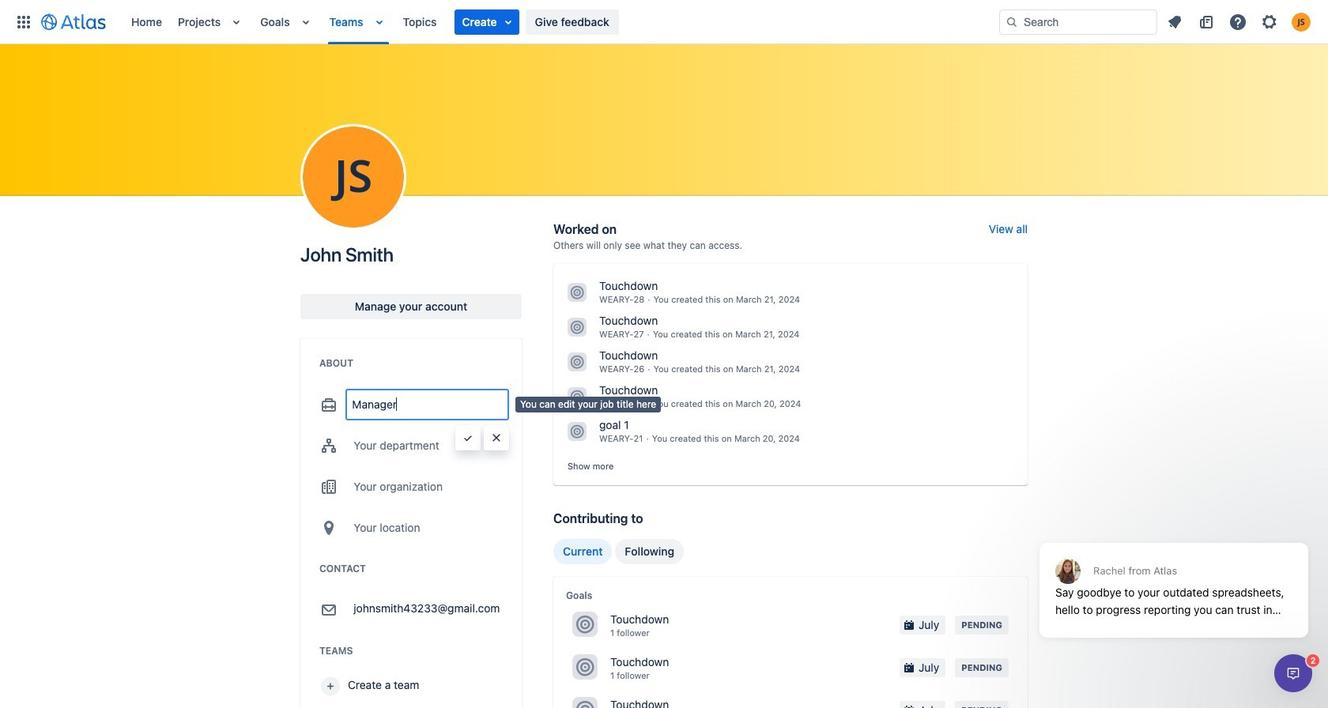 Task type: describe. For each thing, give the bounding box(es) containing it.
1 vertical spatial dialog
[[1274, 655, 1312, 693]]

search image
[[1006, 15, 1018, 28]]

0 horizontal spatial list
[[123, 0, 999, 44]]

Your job title field
[[347, 391, 508, 419]]

1 horizontal spatial list
[[1161, 9, 1319, 34]]

profile image actions image
[[344, 168, 363, 187]]

notifications image
[[1165, 12, 1184, 31]]

0 vertical spatial dialog
[[1032, 504, 1316, 650]]

settings image
[[1260, 12, 1279, 31]]

list item inside list
[[454, 9, 519, 34]]

help image
[[1229, 12, 1248, 31]]

switch to... image
[[14, 12, 33, 31]]



Task type: locate. For each thing, give the bounding box(es) containing it.
list item
[[454, 9, 519, 34]]

account image
[[1292, 12, 1311, 31]]

banner
[[0, 0, 1328, 44]]

None search field
[[999, 9, 1157, 34]]

dialog
[[1032, 504, 1316, 650], [1274, 655, 1312, 693]]

list
[[123, 0, 999, 44], [1161, 9, 1319, 34]]

Search field
[[999, 9, 1157, 34]]

top element
[[9, 0, 999, 44]]

group
[[553, 539, 684, 564]]

tooltip
[[515, 397, 661, 412]]



Task type: vqa. For each thing, say whether or not it's contained in the screenshot.
townsquare icon
no



